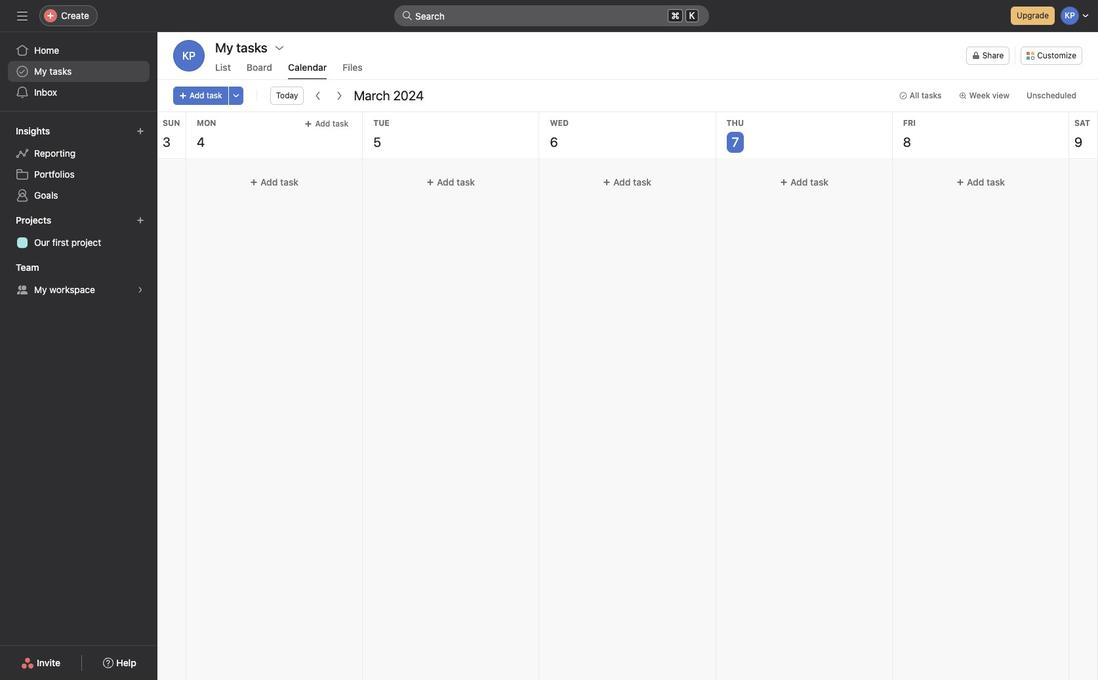 Task type: describe. For each thing, give the bounding box(es) containing it.
workspace
[[49, 284, 95, 295]]

team
[[16, 262, 39, 273]]

board link
[[247, 62, 272, 79]]

upgrade button
[[1012, 7, 1056, 25]]

mon 4
[[197, 118, 216, 150]]

projects button
[[13, 211, 63, 230]]

previous week image
[[313, 91, 324, 101]]

k
[[690, 11, 695, 21]]

all tasks
[[910, 91, 942, 100]]

sun
[[163, 118, 180, 128]]

my tasks
[[215, 40, 268, 55]]

6
[[550, 135, 558, 150]]

wed 6
[[550, 118, 569, 150]]

thu
[[727, 118, 744, 128]]

share
[[983, 51, 1005, 60]]

kp
[[182, 50, 196, 62]]

team button
[[13, 259, 51, 277]]

more actions image
[[232, 92, 240, 100]]

my for my workspace
[[34, 284, 47, 295]]

my for my tasks
[[34, 66, 47, 77]]

show options image
[[274, 43, 285, 53]]

customize button
[[1022, 47, 1083, 65]]

all
[[910, 91, 920, 100]]

portfolios
[[34, 169, 75, 180]]

create button
[[39, 5, 98, 26]]

invite
[[37, 658, 60, 669]]

help
[[116, 658, 136, 669]]

board
[[247, 62, 272, 73]]

tue
[[374, 118, 390, 128]]

prominent image
[[402, 11, 413, 21]]

9
[[1075, 135, 1083, 150]]

projects element
[[0, 209, 158, 256]]

march 2024
[[354, 88, 424, 103]]

new insights image
[[137, 127, 144, 135]]

files
[[343, 62, 363, 73]]

my tasks
[[34, 66, 72, 77]]

reporting link
[[8, 143, 150, 164]]

our
[[34, 237, 50, 248]]

projects
[[16, 215, 51, 226]]

tasks for my tasks
[[49, 66, 72, 77]]

teams element
[[0, 256, 158, 303]]

global element
[[0, 32, 158, 111]]

Search tasks, projects, and more text field
[[395, 5, 710, 26]]

4
[[197, 135, 205, 150]]

insights
[[16, 125, 50, 137]]

tasks for all tasks
[[922, 91, 942, 100]]

today
[[276, 91, 298, 100]]

wed
[[550, 118, 569, 128]]

invite button
[[13, 652, 69, 675]]

new project or portfolio image
[[137, 217, 144, 225]]

help button
[[95, 652, 145, 675]]

calendar link
[[288, 62, 327, 79]]

week
[[970, 91, 991, 100]]

today button
[[270, 87, 304, 105]]

first
[[52, 237, 69, 248]]

fri 8
[[904, 118, 916, 150]]

portfolios link
[[8, 164, 150, 185]]



Task type: vqa. For each thing, say whether or not it's contained in the screenshot.
Add Tab icon
no



Task type: locate. For each thing, give the bounding box(es) containing it.
next week image
[[334, 91, 345, 101]]

0 vertical spatial my
[[34, 66, 47, 77]]

march
[[354, 88, 390, 103]]

my down "team" popup button on the top left of the page
[[34, 284, 47, 295]]

insights element
[[0, 119, 158, 209]]

3
[[163, 135, 171, 150]]

task
[[207, 91, 222, 100], [333, 119, 349, 129], [280, 177, 299, 188], [457, 177, 475, 188], [634, 177, 652, 188], [811, 177, 829, 188], [987, 177, 1006, 188]]

sat
[[1075, 118, 1091, 128]]

list link
[[215, 62, 231, 79]]

our first project link
[[8, 232, 150, 253]]

project
[[71, 237, 101, 248]]

add task button
[[173, 87, 228, 105], [302, 118, 352, 131], [192, 171, 357, 194], [368, 171, 534, 194], [545, 171, 711, 194], [722, 171, 887, 194], [899, 171, 1064, 194]]

mon
[[197, 118, 216, 128]]

unscheduled
[[1027, 91, 1077, 100]]

tasks
[[49, 66, 72, 77], [922, 91, 942, 100]]

home link
[[8, 40, 150, 61]]

8
[[904, 135, 912, 150]]

tasks inside the all tasks 'dropdown button'
[[922, 91, 942, 100]]

1 my from the top
[[34, 66, 47, 77]]

my up inbox
[[34, 66, 47, 77]]

2024
[[393, 88, 424, 103]]

tasks down home
[[49, 66, 72, 77]]

my inside 'my workspace' link
[[34, 284, 47, 295]]

customize
[[1038, 51, 1077, 60]]

my workspace
[[34, 284, 95, 295]]

our first project
[[34, 237, 101, 248]]

5
[[374, 135, 381, 150]]

files link
[[343, 62, 363, 79]]

inbox link
[[8, 82, 150, 103]]

unscheduled button
[[1021, 87, 1083, 105]]

fri
[[904, 118, 916, 128]]

goals link
[[8, 185, 150, 206]]

my tasks link
[[8, 61, 150, 82]]

tue 5
[[374, 118, 390, 150]]

0 horizontal spatial tasks
[[49, 66, 72, 77]]

home
[[34, 45, 59, 56]]

view
[[993, 91, 1010, 100]]

7
[[732, 135, 739, 150]]

1 horizontal spatial tasks
[[922, 91, 942, 100]]

thu 7
[[727, 118, 744, 150]]

week view button
[[954, 87, 1016, 105]]

inbox
[[34, 87, 57, 98]]

reporting
[[34, 148, 76, 159]]

list
[[215, 62, 231, 73]]

goals
[[34, 190, 58, 201]]

upgrade
[[1018, 11, 1050, 20]]

my workspace link
[[8, 280, 150, 301]]

create
[[61, 10, 89, 21]]

hide sidebar image
[[17, 11, 28, 21]]

kp button
[[173, 40, 205, 72]]

week view
[[970, 91, 1010, 100]]

1 vertical spatial my
[[34, 284, 47, 295]]

tasks inside my tasks link
[[49, 66, 72, 77]]

1 vertical spatial tasks
[[922, 91, 942, 100]]

sat 9
[[1075, 118, 1091, 150]]

0 vertical spatial tasks
[[49, 66, 72, 77]]

calendar
[[288, 62, 327, 73]]

add
[[190, 91, 204, 100], [315, 119, 330, 129], [261, 177, 278, 188], [437, 177, 455, 188], [614, 177, 631, 188], [791, 177, 808, 188], [968, 177, 985, 188]]

share button
[[967, 47, 1010, 65]]

my inside my tasks link
[[34, 66, 47, 77]]

⌘
[[672, 10, 680, 21]]

sun 3
[[163, 118, 180, 150]]

None field
[[395, 5, 710, 26]]

my
[[34, 66, 47, 77], [34, 284, 47, 295]]

all tasks button
[[894, 87, 948, 105]]

add task
[[190, 91, 222, 100], [315, 119, 349, 129], [261, 177, 299, 188], [437, 177, 475, 188], [614, 177, 652, 188], [791, 177, 829, 188], [968, 177, 1006, 188]]

tasks right all
[[922, 91, 942, 100]]

2 my from the top
[[34, 284, 47, 295]]

see details, my workspace image
[[137, 286, 144, 294]]



